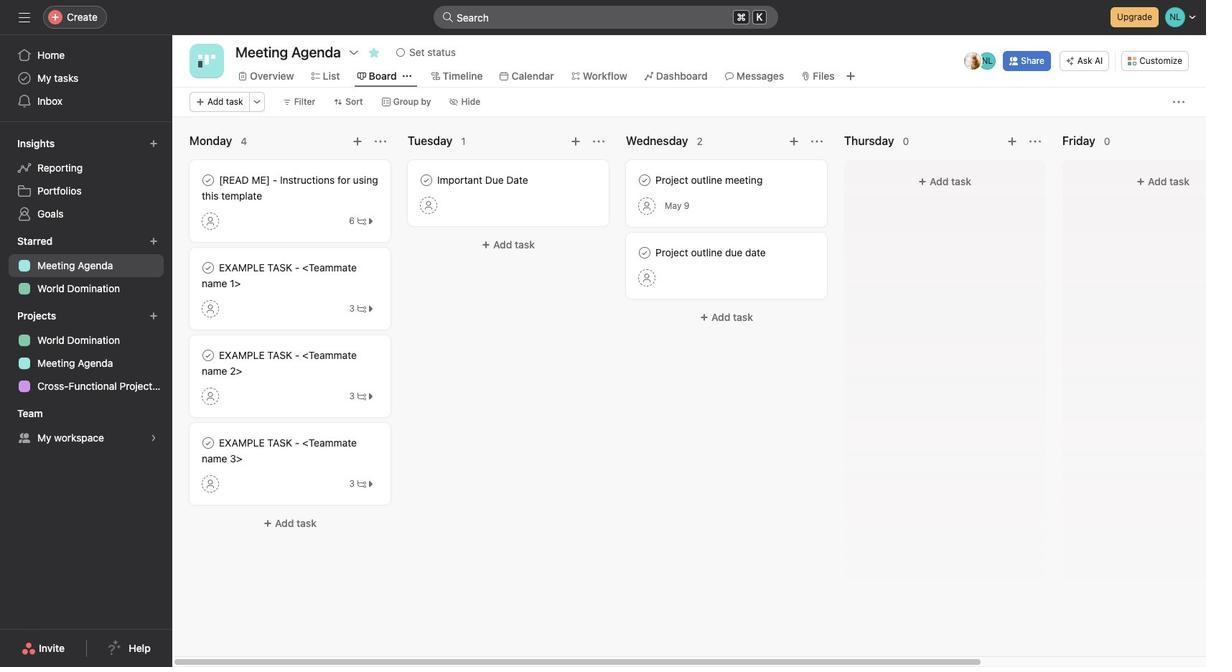 Task type: describe. For each thing, give the bounding box(es) containing it.
insights element
[[0, 131, 172, 228]]

add task image
[[1007, 136, 1018, 147]]

prominent image
[[442, 11, 454, 23]]

new project or portfolio image
[[149, 312, 158, 320]]

tab actions image
[[403, 72, 411, 80]]

1 more section actions image from the left
[[375, 136, 386, 147]]

1 mark complete image from the top
[[200, 172, 217, 189]]

remove from starred image
[[368, 47, 380, 58]]

teams element
[[0, 401, 172, 452]]

4 more section actions image from the left
[[1030, 136, 1041, 147]]

add task image for 3rd the more section actions image from left
[[789, 136, 800, 147]]

more actions image
[[1174, 96, 1185, 108]]

show options image
[[348, 47, 360, 58]]

2 mark complete image from the top
[[200, 435, 217, 452]]

add items to starred image
[[149, 237, 158, 246]]

see details, my workspace image
[[149, 434, 158, 442]]

add tab image
[[845, 70, 857, 82]]

board image
[[198, 52, 215, 70]]



Task type: vqa. For each thing, say whether or not it's contained in the screenshot.
More section actions image
yes



Task type: locate. For each thing, give the bounding box(es) containing it.
0 horizontal spatial mark complete checkbox
[[200, 435, 217, 452]]

add task image
[[352, 136, 363, 147], [570, 136, 582, 147], [789, 136, 800, 147]]

Mark complete checkbox
[[200, 172, 217, 189], [636, 172, 654, 189], [636, 244, 654, 261], [200, 259, 217, 277], [200, 347, 217, 364]]

1 horizontal spatial mark complete checkbox
[[418, 172, 435, 189]]

0 vertical spatial mark complete checkbox
[[418, 172, 435, 189]]

1 vertical spatial mark complete checkbox
[[200, 435, 217, 452]]

mark complete image
[[200, 172, 217, 189], [200, 435, 217, 452]]

add task image for fourth the more section actions image from right
[[352, 136, 363, 147]]

Search tasks, projects, and more text field
[[434, 6, 779, 29]]

projects element
[[0, 303, 172, 401]]

global element
[[0, 35, 172, 121]]

2 horizontal spatial add task image
[[789, 136, 800, 147]]

mark complete image
[[418, 172, 435, 189], [636, 172, 654, 189], [636, 244, 654, 261], [200, 259, 217, 277], [200, 347, 217, 364]]

1 vertical spatial mark complete image
[[200, 435, 217, 452]]

1 horizontal spatial add task image
[[570, 136, 582, 147]]

add task image for second the more section actions image from the left
[[570, 136, 582, 147]]

starred element
[[0, 228, 172, 303]]

more section actions image
[[375, 136, 386, 147], [593, 136, 605, 147], [812, 136, 823, 147], [1030, 136, 1041, 147]]

3 more section actions image from the left
[[812, 136, 823, 147]]

2 add task image from the left
[[570, 136, 582, 147]]

Mark complete checkbox
[[418, 172, 435, 189], [200, 435, 217, 452]]

3 add task image from the left
[[789, 136, 800, 147]]

hide sidebar image
[[19, 11, 30, 23]]

0 vertical spatial mark complete image
[[200, 172, 217, 189]]

None field
[[434, 6, 779, 29]]

1 add task image from the left
[[352, 136, 363, 147]]

new insights image
[[149, 139, 158, 148]]

more actions image
[[253, 98, 261, 106]]

0 horizontal spatial add task image
[[352, 136, 363, 147]]

2 more section actions image from the left
[[593, 136, 605, 147]]



